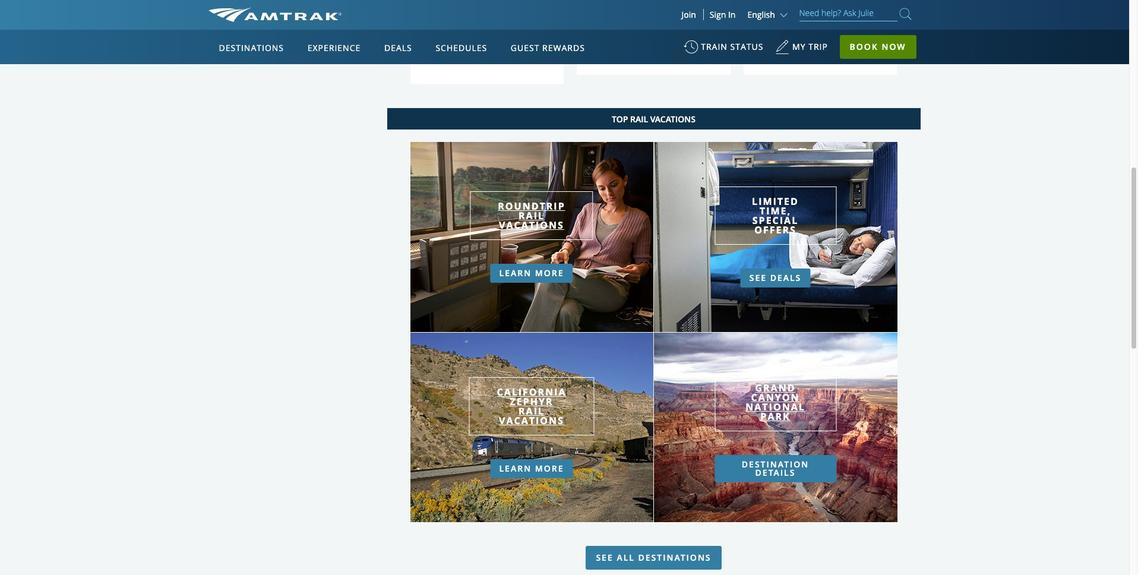 Task type: vqa. For each thing, say whether or not it's contained in the screenshot.
all
yes



Task type: describe. For each thing, give the bounding box(es) containing it.
california zephyr rail vacations
[[497, 386, 567, 427]]

grand
[[756, 381, 796, 394]]

by for middle "save now" 'link'
[[627, 10, 636, 21]]

schedules
[[436, 42, 487, 53]]

experience
[[308, 42, 361, 53]]

roundtrip rail vacations
[[498, 200, 566, 232]]

all
[[617, 552, 635, 564]]

up
[[458, 5, 470, 18]]

destination details
[[742, 459, 809, 478]]

vacations inside "california zephyr rail vacations"
[[499, 414, 564, 427]]

save up to $400/couple promotion code: av23nr book by january 31, 2024
[[429, 5, 545, 41]]

vacations
[[651, 114, 696, 125]]

roundtrip
[[498, 200, 566, 213]]

book now
[[850, 41, 907, 52]]

to
[[472, 5, 482, 18]]

in
[[729, 9, 736, 20]]

grand canyon national park link
[[715, 373, 837, 431]]

national
[[746, 400, 806, 413]]

more for roundtrip rail vacations
[[535, 268, 564, 279]]

limited
[[752, 195, 799, 208]]

sign
[[710, 9, 726, 20]]

more for california zephyr rail vacations
[[535, 463, 564, 474]]

see deals link
[[741, 269, 811, 288]]

save for rightmost "save now" 'link'
[[801, 30, 820, 41]]

rewards
[[543, 42, 585, 53]]

zephyr
[[510, 395, 554, 408]]

see deals
[[750, 272, 802, 284]]

learn more for vacations
[[499, 268, 564, 279]]

limited time, special offers
[[752, 195, 799, 237]]

application inside banner
[[252, 99, 538, 266]]

31, for middle "save now" 'link'
[[670, 10, 682, 21]]

destination details link
[[715, 455, 837, 482]]

january for rightmost "save now" 'link'
[[805, 10, 835, 21]]

$400/couple
[[484, 5, 540, 18]]

destinations button
[[214, 31, 289, 65]]

book for middle "save now" 'link'
[[605, 10, 625, 21]]

0 horizontal spatial save now link
[[467, 50, 507, 61]]

my
[[793, 41, 806, 52]]

save for left "save now" 'link'
[[467, 50, 486, 61]]

book now button
[[840, 35, 917, 59]]

av23nr
[[509, 14, 545, 28]]

learn more link for rail
[[491, 459, 573, 478]]

california zephyr rail vacations link
[[469, 377, 595, 435]]

banner containing join
[[0, 0, 1130, 274]]

top rail vacations
[[612, 114, 696, 125]]

california
[[497, 386, 567, 399]]

by for rightmost "save now" 'link'
[[794, 10, 803, 21]]

promotion
[[429, 14, 478, 28]]

deals
[[771, 272, 802, 284]]

by inside save up to $400/couple promotion code: av23nr book by january 31, 2024
[[460, 30, 470, 41]]

31, inside save up to $400/couple promotion code: av23nr book by january 31, 2024
[[503, 30, 515, 41]]

destination
[[742, 459, 809, 470]]

see all destinations link
[[586, 546, 722, 570]]

31, for rightmost "save now" 'link'
[[837, 10, 848, 21]]

book by january 31, 2024 for middle "save now" 'link'
[[605, 10, 703, 21]]

rail
[[631, 114, 648, 125]]



Task type: locate. For each thing, give the bounding box(es) containing it.
1 book by january 31, 2024 from the left
[[605, 10, 703, 21]]

book
[[850, 41, 879, 52]]

2 learn more from the top
[[499, 463, 564, 474]]

1 horizontal spatial save now link
[[634, 30, 674, 41]]

0 horizontal spatial now
[[488, 50, 507, 61]]

by
[[627, 10, 636, 21], [794, 10, 803, 21], [460, 30, 470, 41]]

0 horizontal spatial january
[[472, 30, 501, 41]]

top
[[612, 114, 628, 125]]

1 horizontal spatial see
[[750, 272, 767, 284]]

see left all at right bottom
[[596, 552, 614, 564]]

1 horizontal spatial now
[[655, 30, 674, 41]]

banner
[[0, 0, 1130, 274]]

save now for left "save now" 'link'
[[467, 50, 507, 61]]

2 book by january 31, 2024 from the left
[[772, 10, 870, 21]]

1 horizontal spatial by
[[627, 10, 636, 21]]

0 vertical spatial learn more link
[[491, 264, 573, 283]]

2024
[[684, 10, 703, 21], [851, 10, 870, 21], [517, 30, 536, 41]]

destinations
[[219, 42, 284, 53]]

january up trip
[[805, 10, 835, 21]]

destinations
[[638, 552, 712, 564]]

january left join
[[639, 10, 668, 21]]

guest
[[511, 42, 540, 53]]

learn more
[[499, 268, 564, 279], [499, 463, 564, 474]]

limited time, special offers link
[[715, 187, 837, 245]]

my trip button
[[776, 36, 828, 65]]

train
[[701, 41, 728, 52]]

book by january 31, 2024 for rightmost "save now" 'link'
[[772, 10, 870, 21]]

time,
[[760, 205, 792, 218]]

save now link
[[634, 30, 674, 41], [801, 30, 841, 41], [467, 50, 507, 61]]

vacations down zephyr
[[499, 414, 564, 427]]

train status
[[701, 41, 764, 52]]

1 more from the top
[[535, 268, 564, 279]]

1 learn from the top
[[499, 268, 532, 279]]

save now
[[634, 30, 674, 41], [801, 30, 841, 41], [467, 50, 507, 61]]

now for rightmost "save now" 'link'
[[822, 30, 841, 41]]

grand canyon national park
[[746, 381, 806, 423]]

0 horizontal spatial 31,
[[503, 30, 515, 41]]

1 horizontal spatial save now
[[634, 30, 674, 41]]

2024 inside save up to $400/couple promotion code: av23nr book by january 31, 2024
[[517, 30, 536, 41]]

special
[[753, 214, 799, 227]]

learn for california zephyr rail vacations
[[499, 463, 532, 474]]

0 horizontal spatial by
[[460, 30, 470, 41]]

1 vacations from the top
[[499, 219, 564, 232]]

2 more from the top
[[535, 463, 564, 474]]

now left train in the top right of the page
[[655, 30, 674, 41]]

see for see all destinations
[[596, 552, 614, 564]]

save now for middle "save now" 'link'
[[634, 30, 674, 41]]

train status link
[[684, 36, 764, 65]]

canyon
[[751, 391, 800, 404]]

deals button
[[380, 31, 417, 65]]

english
[[748, 9, 775, 20]]

see all destinations
[[596, 552, 712, 564]]

book for rightmost "save now" 'link'
[[772, 10, 792, 21]]

2 vacations from the top
[[499, 414, 564, 427]]

1 vertical spatial learn more link
[[491, 459, 573, 478]]

0 vertical spatial learn
[[499, 268, 532, 279]]

1 vertical spatial vacations
[[499, 414, 564, 427]]

trip
[[809, 41, 828, 52]]

by up schedules
[[460, 30, 470, 41]]

1 rail from the top
[[519, 209, 545, 222]]

by right 'english' button
[[794, 10, 803, 21]]

learn more link for vacations
[[491, 264, 573, 283]]

application
[[252, 99, 538, 266]]

2 learn from the top
[[499, 463, 532, 474]]

Please enter your search item search field
[[800, 6, 898, 21]]

1 vertical spatial learn
[[499, 463, 532, 474]]

vacations down the roundtrip
[[499, 219, 564, 232]]

now
[[655, 30, 674, 41], [822, 30, 841, 41], [488, 50, 507, 61]]

january
[[639, 10, 668, 21], [805, 10, 835, 21], [472, 30, 501, 41]]

2 horizontal spatial save now
[[801, 30, 841, 41]]

0 vertical spatial see
[[750, 272, 767, 284]]

learn for roundtrip rail vacations
[[499, 268, 532, 279]]

vacations
[[499, 219, 564, 232], [499, 414, 564, 427]]

guest rewards button
[[506, 31, 590, 65]]

january for middle "save now" 'link'
[[639, 10, 668, 21]]

now down please enter your search item search field at the top right of the page
[[822, 30, 841, 41]]

sign in
[[710, 9, 736, 20]]

save now for rightmost "save now" 'link'
[[801, 30, 841, 41]]

1 horizontal spatial 2024
[[684, 10, 703, 21]]

offers
[[755, 224, 797, 237]]

1 vertical spatial see
[[596, 552, 614, 564]]

code:
[[480, 14, 506, 28]]

see for see deals
[[750, 272, 767, 284]]

search icon image
[[900, 6, 912, 22]]

now
[[882, 41, 907, 52]]

learn
[[499, 268, 532, 279], [499, 463, 532, 474]]

2024 for rightmost "save now" 'link'
[[851, 10, 870, 21]]

save for middle "save now" 'link'
[[634, 30, 653, 41]]

2024 left sign
[[684, 10, 703, 21]]

park
[[761, 410, 791, 423]]

guest rewards
[[511, 42, 585, 53]]

learn more link
[[491, 264, 573, 283], [491, 459, 573, 478]]

0 horizontal spatial 2024
[[517, 30, 536, 41]]

1 learn more from the top
[[499, 268, 564, 279]]

my trip
[[793, 41, 828, 52]]

save inside save up to $400/couple promotion code: av23nr book by january 31, 2024
[[434, 5, 455, 18]]

book inside save up to $400/couple promotion code: av23nr book by january 31, 2024
[[438, 30, 458, 41]]

2 horizontal spatial by
[[794, 10, 803, 21]]

amtrak image
[[208, 8, 342, 22]]

see left deals
[[750, 272, 767, 284]]

2 horizontal spatial save now link
[[801, 30, 841, 41]]

1 vertical spatial learn more
[[499, 463, 564, 474]]

0 horizontal spatial book
[[438, 30, 458, 41]]

save
[[434, 5, 455, 18], [634, 30, 653, 41], [801, 30, 820, 41], [467, 50, 486, 61]]

now left guest
[[488, 50, 507, 61]]

status
[[731, 41, 764, 52]]

1 horizontal spatial book
[[605, 10, 625, 21]]

details
[[756, 467, 796, 478]]

vacations inside roundtrip rail vacations
[[499, 219, 564, 232]]

by left join
[[627, 10, 636, 21]]

book by january 31, 2024
[[605, 10, 703, 21], [772, 10, 870, 21]]

regions map image
[[252, 99, 538, 266]]

book
[[605, 10, 625, 21], [772, 10, 792, 21], [438, 30, 458, 41]]

2 learn more link from the top
[[491, 459, 573, 478]]

0 horizontal spatial see
[[596, 552, 614, 564]]

2024 up book
[[851, 10, 870, 21]]

sign in button
[[710, 9, 736, 20]]

2 horizontal spatial 2024
[[851, 10, 870, 21]]

experience button
[[303, 31, 366, 65]]

january inside save up to $400/couple promotion code: av23nr book by january 31, 2024
[[472, 30, 501, 41]]

now for left "save now" 'link'
[[488, 50, 507, 61]]

schedules link
[[431, 30, 492, 64]]

more
[[535, 268, 564, 279], [535, 463, 564, 474]]

english button
[[748, 9, 791, 20]]

1 horizontal spatial book by january 31, 2024
[[772, 10, 870, 21]]

0 vertical spatial rail
[[519, 209, 545, 222]]

2 rail from the top
[[519, 405, 545, 418]]

rail inside roundtrip rail vacations
[[519, 209, 545, 222]]

1 horizontal spatial 31,
[[670, 10, 682, 21]]

0 horizontal spatial save now
[[467, 50, 507, 61]]

deals
[[384, 42, 412, 53]]

now for middle "save now" 'link'
[[655, 30, 674, 41]]

1 vertical spatial more
[[535, 463, 564, 474]]

rail inside "california zephyr rail vacations"
[[519, 405, 545, 418]]

1 horizontal spatial january
[[639, 10, 668, 21]]

rail
[[519, 209, 545, 222], [519, 405, 545, 418]]

0 horizontal spatial book by january 31, 2024
[[605, 10, 703, 21]]

learn more for rail
[[499, 463, 564, 474]]

0 vertical spatial vacations
[[499, 219, 564, 232]]

see
[[750, 272, 767, 284], [596, 552, 614, 564]]

2024 up guest
[[517, 30, 536, 41]]

2 horizontal spatial 31,
[[837, 10, 848, 21]]

0 vertical spatial learn more
[[499, 268, 564, 279]]

roundtrip rail vacations link
[[470, 192, 593, 240]]

0 vertical spatial more
[[535, 268, 564, 279]]

2 horizontal spatial book
[[772, 10, 792, 21]]

31,
[[670, 10, 682, 21], [837, 10, 848, 21], [503, 30, 515, 41]]

2 horizontal spatial now
[[822, 30, 841, 41]]

2 horizontal spatial january
[[805, 10, 835, 21]]

1 learn more link from the top
[[491, 264, 573, 283]]

join button
[[675, 9, 704, 20]]

2024 for middle "save now" 'link'
[[684, 10, 703, 21]]

january down code:
[[472, 30, 501, 41]]

join
[[682, 9, 696, 20]]

1 vertical spatial rail
[[519, 405, 545, 418]]



